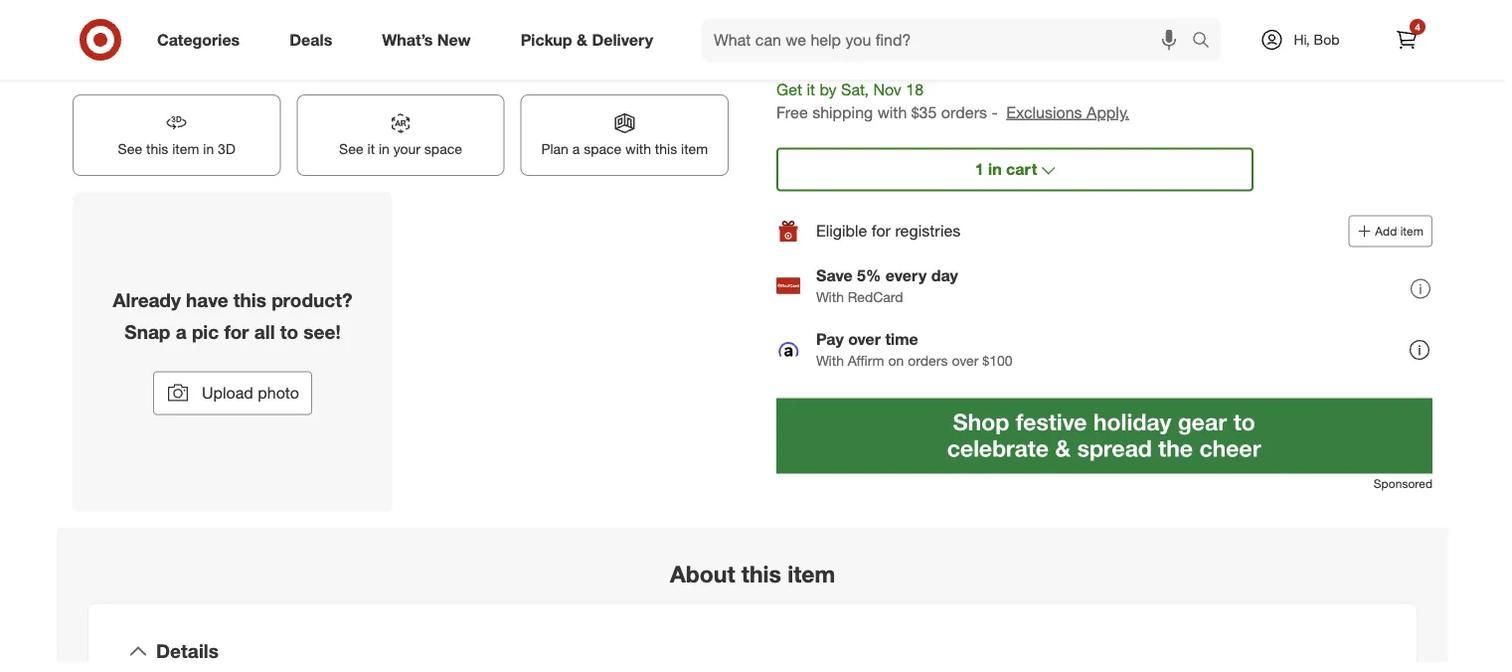 Task type: locate. For each thing, give the bounding box(es) containing it.
it for get it by sat, nov 18
[[1136, 3, 1142, 18]]

1 vertical spatial over
[[952, 352, 979, 370]]

details
[[156, 640, 219, 663]]

add item
[[1376, 224, 1424, 239]]

1 in cart
[[975, 160, 1037, 179]]

3d
[[218, 140, 235, 158]]

0 horizontal spatial over
[[848, 329, 881, 349]]

location
[[920, 51, 969, 68]]

item
[[172, 140, 199, 158], [681, 140, 708, 158], [1401, 224, 1424, 239], [788, 560, 835, 588]]

pic
[[192, 320, 219, 343]]

by inside button
[[1145, 3, 1158, 18]]

delivery
[[592, 30, 653, 49]]

it inside button
[[1136, 3, 1142, 18]]

with
[[878, 103, 907, 122], [626, 140, 651, 158]]

by
[[1145, 3, 1158, 18], [820, 80, 837, 99]]

1 horizontal spatial by
[[1145, 3, 1158, 18]]

&
[[577, 30, 588, 49]]

soon
[[968, 3, 995, 18]]

about this item
[[670, 560, 835, 588]]

in inside button
[[379, 140, 390, 158]]

get it by sat, nov 18 button
[[1100, 0, 1254, 32]]

see
[[118, 140, 142, 158], [339, 140, 364, 158]]

0 horizontal spatial to
[[280, 320, 298, 343]]

for left all
[[224, 320, 249, 343]]

hi, bob
[[1294, 31, 1340, 48]]

0 horizontal spatial a
[[176, 320, 187, 343]]

day
[[931, 266, 958, 285]]

1 vertical spatial with
[[816, 352, 844, 370]]

ship to 90027
[[777, 49, 879, 69]]

0 horizontal spatial space
[[424, 140, 462, 158]]

by inside get it by sat, nov 18 free shipping with $35 orders - exclusions apply.
[[820, 80, 837, 99]]

get inside get it by sat, nov 18 free shipping with $35 orders - exclusions apply.
[[777, 80, 802, 99]]

1 vertical spatial a
[[176, 320, 187, 343]]

1 horizontal spatial with
[[878, 103, 907, 122]]

with right plan
[[626, 140, 651, 158]]

2 vertical spatial it
[[367, 140, 375, 158]]

1 space from the left
[[424, 140, 462, 158]]

1 horizontal spatial 18
[[1210, 3, 1223, 18]]

image gallery element
[[73, 0, 729, 512]]

it right today
[[1136, 3, 1142, 18]]

2
[[862, 3, 868, 18]]

with down save
[[816, 289, 844, 306]]

redcard
[[848, 289, 904, 306]]

1 horizontal spatial see
[[339, 140, 364, 158]]

1 vertical spatial to
[[280, 320, 298, 343]]

over
[[848, 329, 881, 349], [952, 352, 979, 370]]

1 horizontal spatial it
[[807, 80, 815, 99]]

product?
[[272, 288, 352, 311]]

with
[[816, 289, 844, 306], [816, 352, 844, 370]]

0 horizontal spatial it
[[367, 140, 375, 158]]

0 vertical spatial with
[[878, 103, 907, 122]]

1 horizontal spatial sat,
[[1162, 3, 1182, 18]]

0 horizontal spatial with
[[626, 140, 651, 158]]

a
[[572, 140, 580, 158], [176, 320, 187, 343]]

by up shipping
[[820, 80, 837, 99]]

1 vertical spatial get
[[777, 80, 802, 99]]

space right your
[[424, 140, 462, 158]]

a left pic
[[176, 320, 187, 343]]

what's new link
[[365, 18, 496, 62]]

18 inside button
[[1210, 3, 1223, 18]]

1 vertical spatial with
[[626, 140, 651, 158]]

see left the 3d
[[118, 140, 142, 158]]

0 horizontal spatial get
[[777, 80, 802, 99]]

with left $35
[[878, 103, 907, 122]]

get it by sat, nov 18
[[1113, 3, 1223, 18]]

0 horizontal spatial sat,
[[841, 80, 869, 99]]

ready
[[790, 3, 824, 18]]

space
[[424, 140, 462, 158], [584, 140, 622, 158]]

0 horizontal spatial see
[[118, 140, 142, 158]]

1 see from the left
[[118, 140, 142, 158]]

see inside button
[[339, 140, 364, 158]]

to inside the already have this product? snap a pic for all to see!
[[280, 320, 298, 343]]

2 space from the left
[[584, 140, 622, 158]]

search button
[[1183, 18, 1231, 66]]

what's new
[[382, 30, 471, 49]]

it left your
[[367, 140, 375, 158]]

hours
[[871, 3, 902, 18]]

What can we help you find? suggestions appear below search field
[[702, 18, 1197, 62]]

item inside 'button'
[[1401, 224, 1424, 239]]

free
[[777, 103, 808, 122]]

4
[[1415, 20, 1421, 33]]

0 vertical spatial get
[[1113, 3, 1132, 18]]

to right ship
[[815, 49, 830, 69]]

it up free
[[807, 80, 815, 99]]

sat, inside get it by sat, nov 18 free shipping with $35 orders - exclusions apply.
[[841, 80, 869, 99]]

2 see from the left
[[339, 140, 364, 158]]

1 vertical spatial for
[[224, 320, 249, 343]]

0 vertical spatial to
[[815, 49, 830, 69]]

add
[[1376, 224, 1397, 239]]

for right eligible
[[872, 222, 891, 241]]

eligible
[[816, 222, 867, 241]]

1 horizontal spatial in
[[379, 140, 390, 158]]

sat,
[[1162, 3, 1182, 18], [841, 80, 869, 99]]

orders left -
[[942, 103, 987, 122]]

18 up $35
[[906, 80, 924, 99]]

in left your
[[379, 140, 390, 158]]

0 horizontal spatial by
[[820, 80, 837, 99]]

1 horizontal spatial space
[[584, 140, 622, 158]]

by for get it by sat, nov 18 free shipping with $35 orders - exclusions apply.
[[820, 80, 837, 99]]

0 vertical spatial with
[[816, 289, 844, 306]]

1 vertical spatial it
[[807, 80, 815, 99]]

see left your
[[339, 140, 364, 158]]

for
[[872, 222, 891, 241], [224, 320, 249, 343]]

space inside button
[[424, 140, 462, 158]]

ready within 2 hours button
[[777, 0, 930, 32]]

1 vertical spatial orders
[[908, 352, 948, 370]]

eligible for registries
[[816, 222, 961, 241]]

1 vertical spatial nov
[[874, 80, 902, 99]]

1 with from the top
[[816, 289, 844, 306]]

0 horizontal spatial for
[[224, 320, 249, 343]]

by right today
[[1145, 3, 1158, 18]]

20&#34; battery operated animated plush dancing christmas tree sculpture - wondershop&#8482; green, 4 of 5 image
[[409, 0, 729, 79]]

over up affirm
[[848, 329, 881, 349]]

in left the 3d
[[203, 140, 214, 158]]

to right all
[[280, 320, 298, 343]]

in
[[203, 140, 214, 158], [379, 140, 390, 158], [988, 160, 1002, 179]]

0 vertical spatial nov
[[1186, 3, 1207, 18]]

1 horizontal spatial a
[[572, 140, 580, 158]]

see it in your space button
[[297, 95, 505, 176]]

1 horizontal spatial nov
[[1186, 3, 1207, 18]]

0 vertical spatial sat,
[[1162, 3, 1182, 18]]

20&#34; battery operated animated plush dancing christmas tree sculpture - wondershop&#8482; green, 3 of 5 image
[[73, 0, 393, 79]]

0 horizontal spatial in
[[203, 140, 214, 158]]

nov up "search"
[[1186, 3, 1207, 18]]

nov
[[1186, 3, 1207, 18], [874, 80, 902, 99]]

18 inside get it by sat, nov 18 free shipping with $35 orders - exclusions apply.
[[906, 80, 924, 99]]

it for get it by sat, nov 18 free shipping with $35 orders - exclusions apply.
[[807, 80, 815, 99]]

0 vertical spatial orders
[[942, 103, 987, 122]]

already have this product? snap a pic for all to see!
[[113, 288, 352, 343]]

get inside button
[[1113, 3, 1132, 18]]

nov down edit
[[874, 80, 902, 99]]

to
[[815, 49, 830, 69], [280, 320, 298, 343]]

with inside button
[[626, 140, 651, 158]]

nov inside "get it by sat, nov 18" button
[[1186, 3, 1207, 18]]

it inside get it by sat, nov 18 free shipping with $35 orders - exclusions apply.
[[807, 80, 815, 99]]

a inside plan a space with this item button
[[572, 140, 580, 158]]

over left $100
[[952, 352, 979, 370]]

1 vertical spatial sat,
[[841, 80, 869, 99]]

categories link
[[140, 18, 265, 62]]

1 vertical spatial 18
[[906, 80, 924, 99]]

0 vertical spatial a
[[572, 140, 580, 158]]

$100
[[983, 352, 1013, 370]]

as soon as 5pm today
[[951, 3, 1071, 18]]

shipping
[[813, 103, 873, 122]]

0 vertical spatial by
[[1145, 3, 1158, 18]]

with down pay
[[816, 352, 844, 370]]

pickup
[[521, 30, 572, 49]]

nov inside get it by sat, nov 18 free shipping with $35 orders - exclusions apply.
[[874, 80, 902, 99]]

0 vertical spatial over
[[848, 329, 881, 349]]

2 horizontal spatial it
[[1136, 3, 1142, 18]]

it inside button
[[367, 140, 375, 158]]

orders right on
[[908, 352, 948, 370]]

0 horizontal spatial 18
[[906, 80, 924, 99]]

have
[[186, 288, 228, 311]]

plan a space with this item button
[[521, 95, 729, 176]]

sat, inside button
[[1162, 3, 1182, 18]]

0 vertical spatial 18
[[1210, 3, 1223, 18]]

a inside the already have this product? snap a pic for all to see!
[[176, 320, 187, 343]]

search
[[1183, 32, 1231, 51]]

2 with from the top
[[816, 352, 844, 370]]

ship
[[777, 49, 810, 69]]

new
[[437, 30, 471, 49]]

see!
[[304, 320, 341, 343]]

18 up "search"
[[1210, 3, 1223, 18]]

get up free
[[777, 80, 802, 99]]

get right today
[[1113, 3, 1132, 18]]

in right '1'
[[988, 160, 1002, 179]]

edit
[[891, 51, 916, 68]]

registries
[[895, 222, 961, 241]]

space right plan
[[584, 140, 622, 158]]

5pm
[[1014, 3, 1038, 18]]

18
[[1210, 3, 1223, 18], [906, 80, 924, 99]]

0 horizontal spatial nov
[[874, 80, 902, 99]]

space inside button
[[584, 140, 622, 158]]

0 vertical spatial it
[[1136, 3, 1142, 18]]

1 vertical spatial by
[[820, 80, 837, 99]]

see inside button
[[118, 140, 142, 158]]

plan a space with this item
[[541, 140, 708, 158]]

nov for get it by sat, nov 18
[[1186, 3, 1207, 18]]

details button
[[104, 620, 1401, 663]]

1 horizontal spatial to
[[815, 49, 830, 69]]

a right plan
[[572, 140, 580, 158]]

nov for get it by sat, nov 18 free shipping with $35 orders - exclusions apply.
[[874, 80, 902, 99]]

0 vertical spatial for
[[872, 222, 891, 241]]

1 horizontal spatial get
[[1113, 3, 1132, 18]]



Task type: vqa. For each thing, say whether or not it's contained in the screenshot.
second only from the bottom of the Check stores dialog
no



Task type: describe. For each thing, give the bounding box(es) containing it.
advertisement region
[[777, 398, 1433, 474]]

plan
[[541, 140, 569, 158]]

with inside get it by sat, nov 18 free shipping with $35 orders - exclusions apply.
[[878, 103, 907, 122]]

4 link
[[1385, 18, 1429, 62]]

this inside button
[[655, 140, 677, 158]]

this inside button
[[146, 140, 168, 158]]

exclusions
[[1006, 103, 1082, 122]]

1 horizontal spatial for
[[872, 222, 891, 241]]

what's
[[382, 30, 433, 49]]

deals
[[290, 30, 332, 49]]

sat, for get it by sat, nov 18 free shipping with $35 orders - exclusions apply.
[[841, 80, 869, 99]]

your
[[394, 140, 421, 158]]

edit location
[[891, 51, 969, 68]]

apply.
[[1087, 103, 1130, 122]]

18 for get it by sat, nov 18
[[1210, 3, 1223, 18]]

orders inside pay over time with affirm on orders over $100
[[908, 352, 948, 370]]

18 for get it by sat, nov 18 free shipping with $35 orders - exclusions apply.
[[906, 80, 924, 99]]

affirm
[[848, 352, 885, 370]]

save 5% every day with redcard
[[816, 266, 958, 306]]

pickup & delivery
[[521, 30, 653, 49]]

within
[[827, 3, 858, 18]]

time
[[885, 329, 919, 349]]

cart
[[1006, 160, 1037, 179]]

add item button
[[1349, 215, 1433, 247]]

already
[[113, 288, 181, 311]]

get for get it by sat, nov 18 free shipping with $35 orders - exclusions apply.
[[777, 80, 802, 99]]

photo
[[258, 383, 299, 403]]

orders inside get it by sat, nov 18 free shipping with $35 orders - exclusions apply.
[[942, 103, 987, 122]]

pickup & delivery link
[[504, 18, 678, 62]]

-
[[992, 103, 998, 122]]

as
[[998, 3, 1010, 18]]

about
[[670, 560, 735, 588]]

in inside button
[[203, 140, 214, 158]]

today
[[1041, 3, 1071, 18]]

exclusions apply. link
[[1006, 103, 1130, 122]]

snap
[[125, 320, 170, 343]]

it for see it in your space
[[367, 140, 375, 158]]

1 in cart for 20" battery operated animated plush dancing christmas tree sculpture - wondershop™ green element
[[975, 160, 1037, 179]]

see this item in 3d button
[[73, 95, 281, 176]]

see it in your space
[[339, 140, 462, 158]]

get it by sat, nov 18 free shipping with $35 orders - exclusions apply.
[[777, 80, 1130, 122]]

upload
[[202, 383, 253, 403]]

all
[[254, 320, 275, 343]]

save
[[816, 266, 853, 285]]

see for see this item in 3d
[[118, 140, 142, 158]]

upload photo button
[[153, 371, 312, 415]]

pay
[[816, 329, 844, 349]]

with inside save 5% every day with redcard
[[816, 289, 844, 306]]

this inside the already have this product? snap a pic for all to see!
[[233, 288, 266, 311]]

with inside pay over time with affirm on orders over $100
[[816, 352, 844, 370]]

sponsored
[[1374, 476, 1433, 491]]

by for get it by sat, nov 18
[[1145, 3, 1158, 18]]

1 horizontal spatial over
[[952, 352, 979, 370]]

on
[[888, 352, 904, 370]]

deals link
[[273, 18, 357, 62]]

categories
[[157, 30, 240, 49]]

pay over time with affirm on orders over $100
[[816, 329, 1013, 370]]

as
[[951, 3, 965, 18]]

sat, for get it by sat, nov 18
[[1162, 3, 1182, 18]]

see this item in 3d
[[118, 140, 235, 158]]

for inside the already have this product? snap a pic for all to see!
[[224, 320, 249, 343]]

item inside button
[[172, 140, 199, 158]]

90027
[[834, 49, 879, 69]]

$35
[[912, 103, 937, 122]]

edit location button
[[890, 49, 970, 71]]

bob
[[1314, 31, 1340, 48]]

2 horizontal spatial in
[[988, 160, 1002, 179]]

5%
[[857, 266, 881, 285]]

as soon as 5pm today button
[[938, 0, 1092, 32]]

item inside button
[[681, 140, 708, 158]]

every
[[886, 266, 927, 285]]

hi,
[[1294, 31, 1310, 48]]

1
[[975, 160, 984, 179]]

get for get it by sat, nov 18
[[1113, 3, 1132, 18]]

see for see it in your space
[[339, 140, 364, 158]]

ready within 2 hours
[[790, 3, 902, 18]]

upload photo
[[202, 383, 299, 403]]



